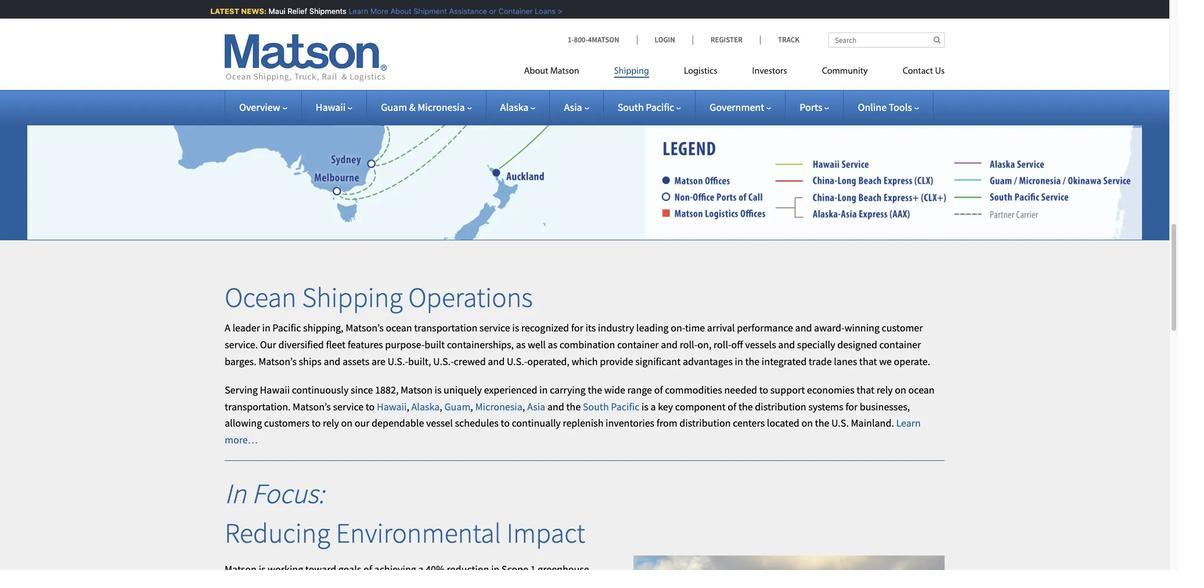 Task type: locate. For each thing, give the bounding box(es) containing it.
&
[[409, 100, 416, 114]]

0 vertical spatial for
[[571, 321, 583, 335]]

None search field
[[829, 33, 945, 48]]

inventories
[[606, 417, 654, 430]]

0 vertical spatial in
[[262, 321, 270, 335]]

0 vertical spatial of
[[654, 383, 663, 396]]

south up replenish
[[583, 400, 609, 413]]

1 horizontal spatial south
[[618, 100, 644, 114]]

2 , from the left
[[440, 400, 442, 413]]

leader
[[232, 321, 260, 335]]

1 horizontal spatial as
[[548, 338, 557, 351]]

that up businesses,
[[857, 383, 875, 396]]

0 horizontal spatial as
[[516, 338, 526, 351]]

rely left our
[[323, 417, 339, 430]]

the left wide
[[588, 383, 602, 396]]

2 u.s.- from the left
[[433, 355, 454, 368]]

matson's
[[346, 321, 384, 335], [259, 355, 297, 368], [293, 400, 331, 413]]

0 vertical spatial asia
[[564, 100, 582, 114]]

pacific inside a leader in pacific shipping, matson's ocean transportation service is recognized for its industry leading on-time arrival performance and award-winning customer service. our diversified fleet features purpose-built containerships, as well as combination container and roll-on, roll-off vessels and specially designed container barges. matson's ships and assets are u.s.-built, u.s.-crewed and u.s.-operated, which provide significant advantages in the integrated trade lanes that we operate.
[[273, 321, 301, 335]]

matson down built,
[[401, 383, 433, 396]]

ocean
[[386, 321, 412, 335], [908, 383, 935, 396]]

off
[[731, 338, 743, 351]]

1 horizontal spatial alaska
[[500, 100, 529, 114]]

roll- down arrival
[[714, 338, 731, 351]]

2 horizontal spatial on
[[895, 383, 906, 396]]

operated,
[[527, 355, 570, 368]]

schedules
[[455, 417, 499, 430]]

hawaii link
[[316, 100, 353, 114], [377, 400, 407, 413]]

the down carrying
[[566, 400, 581, 413]]

0 vertical spatial hawaii
[[316, 100, 346, 114]]

serving
[[225, 383, 258, 396]]

2 vertical spatial pacific
[[611, 400, 639, 413]]

2 horizontal spatial u.s.-
[[507, 355, 527, 368]]

service inside "serving hawaii continuously since 1882, matson is uniquely experienced in carrying the wide range of commodities needed to support economies that rely on ocean transportation. matson's service to"
[[333, 400, 364, 413]]

in up 'our'
[[262, 321, 270, 335]]

1 horizontal spatial guam
[[444, 400, 471, 413]]

as right well
[[548, 338, 557, 351]]

community
[[822, 67, 868, 76]]

carrying
[[550, 383, 586, 396]]

0 horizontal spatial in
[[262, 321, 270, 335]]

0 horizontal spatial matson
[[401, 383, 433, 396]]

u.s.- down purpose-
[[388, 355, 408, 368]]

matson's inside "serving hawaii continuously since 1882, matson is uniquely experienced in carrying the wide range of commodities needed to support economies that rely on ocean transportation. matson's service to"
[[293, 400, 331, 413]]

melbourne image
[[333, 186, 345, 197]]

service up containerships, at the bottom left of the page
[[480, 321, 510, 335]]

ocean down operate.
[[908, 383, 935, 396]]

0 vertical spatial matson's
[[346, 321, 384, 335]]

0 horizontal spatial guam
[[381, 100, 407, 114]]

, up schedules
[[471, 400, 473, 413]]

alaska
[[500, 100, 529, 114], [411, 400, 440, 413]]

rely
[[877, 383, 893, 396], [323, 417, 339, 430]]

container down customer
[[879, 338, 921, 351]]

in down 'off'
[[735, 355, 743, 368]]

1 vertical spatial ocean
[[908, 383, 935, 396]]

4matson
[[588, 35, 619, 45]]

track
[[778, 35, 800, 45]]

shipment
[[409, 6, 442, 16]]

1 horizontal spatial service
[[480, 321, 510, 335]]

that
[[859, 355, 877, 368], [857, 383, 875, 396]]

pacific
[[646, 100, 674, 114], [273, 321, 301, 335], [611, 400, 639, 413]]

1 vertical spatial hawaii link
[[377, 400, 407, 413]]

alaska-asia express (aax) image
[[814, 195, 913, 212]]

advantages
[[683, 355, 733, 368]]

south pacific link down wide
[[583, 400, 639, 413]]

1 horizontal spatial about
[[524, 67, 548, 76]]

as left well
[[516, 338, 526, 351]]

in left carrying
[[539, 383, 548, 396]]

mainland.
[[851, 417, 894, 430]]

0 horizontal spatial asia link
[[527, 400, 545, 413]]

hawaii service image
[[808, 129, 878, 147]]

key
[[658, 400, 673, 413]]

of down needed
[[728, 400, 736, 413]]

u.s.- down built
[[433, 355, 454, 368]]

1 vertical spatial alaska link
[[411, 400, 440, 413]]

0 vertical spatial micronesia
[[418, 100, 465, 114]]

1 horizontal spatial for
[[846, 400, 858, 413]]

1 horizontal spatial ocean
[[908, 383, 935, 396]]

0 vertical spatial south
[[618, 100, 644, 114]]

1 vertical spatial learn
[[896, 417, 921, 430]]

significant
[[635, 355, 681, 368]]

overview
[[239, 100, 280, 114]]

ocean up purpose-
[[386, 321, 412, 335]]

shipping up shipping,
[[302, 280, 403, 315]]

2 vertical spatial matson's
[[293, 400, 331, 413]]

rely inside is a key component of the distribution systems for businesses, allowing customers to rely on our dependable vessel schedules to continually replenish inventories from distribution centers located on the u.s. mainland.
[[323, 417, 339, 430]]

pacific down rarotonga icon
[[646, 100, 674, 114]]

distribution up 'located'
[[755, 400, 806, 413]]

1 horizontal spatial container
[[879, 338, 921, 351]]

blue matson logo with ocean, shipping, truck, rail and logistics written beneath it. image
[[225, 34, 387, 82]]

2 vertical spatial in
[[539, 383, 548, 396]]

in
[[262, 321, 270, 335], [735, 355, 743, 368], [539, 383, 548, 396]]

pacific up the diversified
[[273, 321, 301, 335]]

vessels
[[745, 338, 776, 351]]

asia link down nuku alofa icon
[[564, 100, 589, 114]]

track link
[[760, 35, 800, 45]]

learn down businesses,
[[896, 417, 921, 430]]

1 vertical spatial hawaii
[[260, 383, 290, 396]]

asia down nuku alofa icon
[[564, 100, 582, 114]]

0 horizontal spatial distribution
[[680, 417, 731, 430]]

diversified
[[278, 338, 324, 351]]

matson
[[550, 67, 579, 76], [401, 383, 433, 396]]

0 horizontal spatial hawaii
[[260, 383, 290, 396]]

south
[[618, 100, 644, 114], [583, 400, 609, 413]]

china-long beach express+ (clx+) image
[[814, 178, 947, 195]]

integrated
[[762, 355, 807, 368]]

hawaii link down the blue matson logo with ocean, shipping, truck, rail and logistics written beneath it.
[[316, 100, 353, 114]]

apia image
[[577, 39, 589, 50]]

hawaii , alaska , guam , micronesia , asia and the south pacific
[[377, 400, 639, 413]]

on right 'located'
[[802, 417, 813, 430]]

the inside a leader in pacific shipping, matson's ocean transportation service is recognized for its industry leading on-time arrival performance and award-winning customer service. our diversified fleet features purpose-built containerships, as well as combination container and roll-on, roll-off vessels and specially designed container barges. matson's ships and assets are u.s.-built, u.s.-crewed and u.s.-operated, which provide significant advantages in the integrated trade lanes that we operate.
[[745, 355, 760, 368]]

1 vertical spatial about
[[524, 67, 548, 76]]

is left a
[[642, 400, 649, 413]]

is inside "serving hawaii continuously since 1882, matson is uniquely experienced in carrying the wide range of commodities needed to support economies that rely on ocean transportation. matson's service to"
[[435, 383, 442, 396]]

systems
[[808, 400, 843, 413]]

alaska up vessel
[[411, 400, 440, 413]]

1 , from the left
[[407, 400, 409, 413]]

asia up continually
[[527, 400, 545, 413]]

0 vertical spatial alaska link
[[500, 100, 536, 114]]

0 horizontal spatial roll-
[[680, 338, 698, 351]]

1 horizontal spatial u.s.-
[[433, 355, 454, 368]]

2 vertical spatial hawaii
[[377, 400, 407, 413]]

1 vertical spatial matson
[[401, 383, 433, 396]]

specially
[[797, 338, 835, 351]]

0 vertical spatial shipping
[[614, 67, 649, 76]]

1 horizontal spatial hawaii link
[[377, 400, 407, 413]]

u.s.- up experienced
[[507, 355, 527, 368]]

matson's up features
[[346, 321, 384, 335]]

0 vertical spatial pacific
[[646, 100, 674, 114]]

1 as from the left
[[516, 338, 526, 351]]

1 vertical spatial for
[[846, 400, 858, 413]]

and down fleet in the left bottom of the page
[[324, 355, 340, 368]]

0 horizontal spatial service
[[333, 400, 364, 413]]

,
[[407, 400, 409, 413], [440, 400, 442, 413], [471, 400, 473, 413], [522, 400, 525, 413]]

1 vertical spatial that
[[857, 383, 875, 396]]

south down shipping link
[[618, 100, 644, 114]]

1 horizontal spatial shipping
[[614, 67, 649, 76]]

0 horizontal spatial pacific
[[273, 321, 301, 335]]

1 horizontal spatial of
[[728, 400, 736, 413]]

0 vertical spatial is
[[512, 321, 519, 335]]

containerships,
[[447, 338, 514, 351]]

1 vertical spatial south
[[583, 400, 609, 413]]

0 vertical spatial hawaii link
[[316, 100, 353, 114]]

the up centers
[[739, 400, 753, 413]]

micronesia right &
[[418, 100, 465, 114]]

rely up businesses,
[[877, 383, 893, 396]]

0 horizontal spatial ocean
[[386, 321, 412, 335]]

, left guam link on the left bottom of the page
[[440, 400, 442, 413]]

papeete image
[[711, 68, 723, 79]]

for up u.s.
[[846, 400, 858, 413]]

designed
[[837, 338, 877, 351]]

the down vessels
[[745, 355, 760, 368]]

alaska down christmas island icon
[[500, 100, 529, 114]]

2 vertical spatial is
[[642, 400, 649, 413]]

south pacific link down rarotonga icon
[[618, 100, 681, 114]]

to right needed
[[759, 383, 768, 396]]

1 vertical spatial asia link
[[527, 400, 545, 413]]

built
[[425, 338, 445, 351]]

1 vertical spatial rely
[[323, 417, 339, 430]]

learn more about shipment assistance or container loans > link
[[344, 6, 558, 16]]

is inside a leader in pacific shipping, matson's ocean transportation service is recognized for its industry leading on-time arrival performance and award-winning customer service. our diversified fleet features purpose-built containerships, as well as combination container and roll-on, roll-off vessels and specially designed container barges. matson's ships and assets are u.s.-built, u.s.-crewed and u.s.-operated, which provide significant advantages in the integrated trade lanes that we operate.
[[512, 321, 519, 335]]

award-
[[814, 321, 845, 335]]

centers
[[733, 417, 765, 430]]

1 horizontal spatial hawaii
[[316, 100, 346, 114]]

1 vertical spatial service
[[333, 400, 364, 413]]

and down carrying
[[547, 400, 564, 413]]

on inside "serving hawaii continuously since 1882, matson is uniquely experienced in carrying the wide range of commodities needed to support economies that rely on ocean transportation. matson's service to"
[[895, 383, 906, 396]]

distribution down component
[[680, 417, 731, 430]]

u.s.-
[[388, 355, 408, 368], [433, 355, 454, 368], [507, 355, 527, 368]]

distribution
[[755, 400, 806, 413], [680, 417, 731, 430]]

barges.
[[225, 355, 256, 368]]

hawaii down 1882,
[[377, 400, 407, 413]]

micronesia down experienced
[[475, 400, 522, 413]]

and down on-
[[661, 338, 678, 351]]

0 vertical spatial rely
[[877, 383, 893, 396]]

u.s.
[[831, 417, 849, 430]]

brisbane image
[[379, 115, 391, 127]]

1 horizontal spatial rely
[[877, 383, 893, 396]]

2 roll- from the left
[[714, 338, 731, 351]]

1 horizontal spatial alaska link
[[500, 100, 536, 114]]

0 vertical spatial alaska
[[500, 100, 529, 114]]

shipping right the niue image
[[614, 67, 649, 76]]

about matson link
[[524, 61, 597, 85]]

is
[[512, 321, 519, 335], [435, 383, 442, 396], [642, 400, 649, 413]]

we
[[879, 355, 892, 368]]

800-
[[574, 35, 588, 45]]

1 vertical spatial matson's
[[259, 355, 297, 368]]

vessel
[[426, 417, 453, 430]]

hawaii link down 1882,
[[377, 400, 407, 413]]

, up continually
[[522, 400, 525, 413]]

fleet
[[326, 338, 346, 351]]

0 vertical spatial ocean
[[386, 321, 412, 335]]

1 horizontal spatial is
[[512, 321, 519, 335]]

1 u.s.- from the left
[[388, 355, 408, 368]]

asia link up continually
[[527, 400, 545, 413]]

1 vertical spatial alaska
[[411, 400, 440, 413]]

1 vertical spatial asia
[[527, 400, 545, 413]]

learn inside learn more…
[[896, 417, 921, 430]]

hawaii down the blue matson logo with ocean, shipping, truck, rail and logistics written beneath it.
[[316, 100, 346, 114]]

on left our
[[341, 417, 353, 430]]

online
[[858, 100, 887, 114]]

0 horizontal spatial of
[[654, 383, 663, 396]]

that inside a leader in pacific shipping, matson's ocean transportation service is recognized for its industry leading on-time arrival performance and award-winning customer service. our diversified fleet features purpose-built containerships, as well as combination container and roll-on, roll-off vessels and specially designed container barges. matson's ships and assets are u.s.-built, u.s.-crewed and u.s.-operated, which provide significant advantages in the integrated trade lanes that we operate.
[[859, 355, 877, 368]]

from
[[657, 417, 677, 430]]

leading
[[636, 321, 669, 335]]

alaska link down christmas island icon
[[500, 100, 536, 114]]

built,
[[408, 355, 431, 368]]

overview link
[[239, 100, 287, 114]]

ports link
[[800, 100, 829, 114]]

matson's down 'our'
[[259, 355, 297, 368]]

is left uniquely
[[435, 383, 442, 396]]

alaska link for micronesia link
[[411, 400, 440, 413]]

uniquely
[[444, 383, 482, 396]]

a
[[651, 400, 656, 413]]

of up a
[[654, 383, 663, 396]]

replenish
[[563, 417, 604, 430]]

that left the we
[[859, 355, 877, 368]]

niue image
[[592, 76, 604, 88]]

micronesia link
[[475, 400, 522, 413]]

0 horizontal spatial is
[[435, 383, 442, 396]]

service down since
[[333, 400, 364, 413]]

roll- down time
[[680, 338, 698, 351]]

on up businesses,
[[895, 383, 906, 396]]

2 horizontal spatial hawaii
[[377, 400, 407, 413]]

1 vertical spatial shipping
[[302, 280, 403, 315]]

0 horizontal spatial rely
[[323, 417, 339, 430]]

assistance
[[444, 6, 482, 16]]

container
[[617, 338, 659, 351], [879, 338, 921, 351]]

logistics link
[[667, 61, 735, 85]]

hawaii up transportation.
[[260, 383, 290, 396]]

container down leading
[[617, 338, 659, 351]]

to up our
[[366, 400, 375, 413]]

loans
[[530, 6, 551, 16]]

0 horizontal spatial about
[[386, 6, 407, 16]]

3 u.s.- from the left
[[507, 355, 527, 368]]

to down hawaii , alaska , guam , micronesia , asia and the south pacific
[[501, 417, 510, 430]]

in focus: reducing environmental impact
[[225, 476, 585, 550]]

guam link
[[444, 400, 471, 413]]

well
[[528, 338, 546, 351]]

guam up brisbane "icon"
[[381, 100, 407, 114]]

0 horizontal spatial shipping
[[302, 280, 403, 315]]

china-long beach express (clx) image
[[808, 147, 936, 164]]

guam down uniquely
[[444, 400, 471, 413]]

0 vertical spatial that
[[859, 355, 877, 368]]

for left its
[[571, 321, 583, 335]]

1 vertical spatial micronesia
[[475, 400, 522, 413]]

0 horizontal spatial alaska link
[[411, 400, 440, 413]]

matson up nuku alofa icon
[[550, 67, 579, 76]]

pacific up inventories
[[611, 400, 639, 413]]

service inside a leader in pacific shipping, matson's ocean transportation service is recognized for its industry leading on-time arrival performance and award-winning customer service. our diversified fleet features purpose-built containerships, as well as combination container and roll-on, roll-off vessels and specially designed container barges. matson's ships and assets are u.s.-built, u.s.-crewed and u.s.-operated, which provide significant advantages in the integrated trade lanes that we operate.
[[480, 321, 510, 335]]

2 horizontal spatial in
[[735, 355, 743, 368]]

range
[[627, 383, 652, 396]]

1 horizontal spatial asia
[[564, 100, 582, 114]]

and up the specially
[[795, 321, 812, 335]]

1 vertical spatial is
[[435, 383, 442, 396]]

alaska link up vessel
[[411, 400, 440, 413]]

is left the recognized
[[512, 321, 519, 335]]

nuku alofa image
[[571, 82, 583, 94]]

the
[[745, 355, 760, 368], [588, 383, 602, 396], [566, 400, 581, 413], [739, 400, 753, 413], [815, 417, 829, 430]]

guam
[[381, 100, 407, 114], [444, 400, 471, 413]]

, up dependable
[[407, 400, 409, 413]]

1 vertical spatial south pacific link
[[583, 400, 639, 413]]

about inside top menu navigation
[[524, 67, 548, 76]]

1 horizontal spatial matson
[[550, 67, 579, 76]]

learn left more
[[344, 6, 363, 16]]

1 vertical spatial pacific
[[273, 321, 301, 335]]

ocean inside a leader in pacific shipping, matson's ocean transportation service is recognized for its industry leading on-time arrival performance and award-winning customer service. our diversified fleet features purpose-built containerships, as well as combination container and roll-on, roll-off vessels and specially designed container barges. matson's ships and assets are u.s.-built, u.s.-crewed and u.s.-operated, which provide significant advantages in the integrated trade lanes that we operate.
[[386, 321, 412, 335]]

matson's down continuously
[[293, 400, 331, 413]]

and
[[795, 321, 812, 335], [661, 338, 678, 351], [778, 338, 795, 351], [324, 355, 340, 368], [488, 355, 505, 368], [547, 400, 564, 413]]

2 as from the left
[[548, 338, 557, 351]]

economies
[[807, 383, 855, 396]]

auckland image
[[490, 167, 502, 178]]

0 horizontal spatial hawaii link
[[316, 100, 353, 114]]

asia
[[564, 100, 582, 114], [527, 400, 545, 413]]



Task type: vqa. For each thing, say whether or not it's contained in the screenshot.
are
yes



Task type: describe. For each thing, give the bounding box(es) containing it.
top menu navigation
[[524, 61, 945, 85]]

government
[[710, 100, 764, 114]]

1-
[[568, 35, 574, 45]]

rely inside "serving hawaii continuously since 1882, matson is uniquely experienced in carrying the wide range of commodities needed to support economies that rely on ocean transportation. matson's service to"
[[877, 383, 893, 396]]

of inside is a key component of the distribution systems for businesses, allowing customers to rely on our dependable vessel schedules to continually replenish inventories from distribution centers located on the u.s. mainland.
[[728, 400, 736, 413]]

hawaii link for alaska 'link' associated with micronesia link
[[377, 400, 407, 413]]

1 vertical spatial guam
[[444, 400, 471, 413]]

performance
[[737, 321, 793, 335]]

transportation.
[[225, 400, 291, 413]]

the down systems on the bottom of page
[[815, 417, 829, 430]]

time
[[685, 321, 705, 335]]

south pacific service image
[[985, 182, 1073, 200]]

china-california express (ccx) image
[[809, 165, 942, 182]]

focus:
[[252, 476, 324, 511]]

serving hawaii continuously since 1882, matson is uniquely experienced in carrying the wide range of commodities needed to support economies that rely on ocean transportation. matson's service to
[[225, 383, 935, 413]]

>
[[553, 6, 558, 16]]

guam & micronesia link
[[381, 100, 472, 114]]

investors link
[[735, 61, 805, 85]]

learn more… link
[[225, 417, 921, 447]]

guam / micronesia image
[[985, 147, 1060, 164]]

a
[[225, 321, 230, 335]]

0 vertical spatial distribution
[[755, 400, 806, 413]]

aitutaki image
[[649, 67, 660, 79]]

south pacific
[[618, 100, 674, 114]]

alaska link for ports link
[[500, 100, 536, 114]]

online tools
[[858, 100, 912, 114]]

for inside a leader in pacific shipping, matson's ocean transportation service is recognized for its industry leading on-time arrival performance and award-winning customer service. our diversified fleet features purpose-built containerships, as well as combination container and roll-on, roll-off vessels and specially designed container barges. matson's ships and assets are u.s.-built, u.s.-crewed and u.s.-operated, which provide significant advantages in the integrated trade lanes that we operate.
[[571, 321, 583, 335]]

south pacific express (spx) image
[[985, 165, 1102, 182]]

matson_routemap.jpg image
[[27, 0, 1142, 240]]

contact us link
[[885, 61, 945, 85]]

0 vertical spatial learn
[[344, 6, 363, 16]]

latest
[[205, 6, 234, 16]]

Search search field
[[829, 33, 945, 48]]

1 container from the left
[[617, 338, 659, 351]]

shipping,
[[303, 321, 343, 335]]

1 roll- from the left
[[680, 338, 698, 351]]

0 horizontal spatial south
[[583, 400, 609, 413]]

that inside "serving hawaii continuously since 1882, matson is uniquely experienced in carrying the wide range of commodities needed to support economies that rely on ocean transportation. matson's service to"
[[857, 383, 875, 396]]

located
[[767, 417, 799, 430]]

pago pago image
[[594, 45, 606, 56]]

in
[[225, 476, 246, 511]]

shipping inside shipping link
[[614, 67, 649, 76]]

christmas island image
[[516, 66, 527, 78]]

matson inside "serving hawaii continuously since 1882, matson is uniquely experienced in carrying the wide range of commodities needed to support economies that rely on ocean transportation. matson's service to"
[[401, 383, 433, 396]]

hawaii for hawaii
[[316, 100, 346, 114]]

in inside "serving hawaii continuously since 1882, matson is uniquely experienced in carrying the wide range of commodities needed to support economies that rely on ocean transportation. matson's service to"
[[539, 383, 548, 396]]

purpose-
[[385, 338, 425, 351]]

which
[[572, 355, 598, 368]]

more
[[365, 6, 383, 16]]

for inside is a key component of the distribution systems for businesses, allowing customers to rely on our dependable vessel schedules to continually replenish inventories from distribution centers located on the u.s. mainland.
[[846, 400, 858, 413]]

0 vertical spatial south pacific link
[[618, 100, 681, 114]]

recognized
[[521, 321, 569, 335]]

maui
[[264, 6, 281, 16]]

alaska service image
[[985, 129, 1055, 147]]

4 , from the left
[[522, 400, 525, 413]]

commodities
[[665, 383, 722, 396]]

and down containerships, at the bottom left of the page
[[488, 355, 505, 368]]

1 vertical spatial in
[[735, 355, 743, 368]]

ocean
[[225, 280, 296, 315]]

relief
[[283, 6, 302, 16]]

tools
[[889, 100, 912, 114]]

our
[[260, 338, 276, 351]]

rarotonga image
[[656, 80, 667, 92]]

community link
[[805, 61, 885, 85]]

features
[[348, 338, 383, 351]]

reducing
[[225, 515, 330, 550]]

dependable
[[372, 417, 424, 430]]

contact us
[[903, 67, 945, 76]]

latest news: maui relief shipments learn more about shipment assistance or container loans >
[[205, 6, 558, 16]]

continually
[[512, 417, 561, 430]]

a leader in pacific shipping, matson's ocean transportation service is recognized for its industry leading on-time arrival performance and award-winning customer service. our diversified fleet features purpose-built containerships, as well as combination container and roll-on, roll-off vessels and specially designed container barges. matson's ships and assets are u.s.-built, u.s.-crewed and u.s.-operated, which provide significant advantages in the integrated trade lanes that we operate.
[[225, 321, 930, 368]]

more…
[[225, 433, 258, 447]]

shipments
[[304, 6, 342, 16]]

login
[[655, 35, 675, 45]]

container
[[494, 6, 528, 16]]

news:
[[236, 6, 262, 16]]

ports
[[800, 100, 822, 114]]

trade
[[809, 355, 832, 368]]

to right customers in the bottom of the page
[[312, 417, 321, 430]]

contact
[[903, 67, 933, 76]]

1 horizontal spatial micronesia
[[475, 400, 522, 413]]

hawaii link for ports link alaska 'link'
[[316, 100, 353, 114]]

search image
[[934, 36, 941, 44]]

1 horizontal spatial asia link
[[564, 100, 589, 114]]

our
[[355, 417, 370, 430]]

learn more…
[[225, 417, 921, 447]]

ocean inside "serving hawaii continuously since 1882, matson is uniquely experienced in carrying the wide range of commodities needed to support economies that rely on ocean transportation. matson's service to"
[[908, 383, 935, 396]]

on,
[[698, 338, 712, 351]]

0 vertical spatial about
[[386, 6, 407, 16]]

are
[[372, 355, 386, 368]]

businesses,
[[860, 400, 910, 413]]

assets
[[343, 355, 369, 368]]

industry
[[598, 321, 634, 335]]

0 horizontal spatial on
[[341, 417, 353, 430]]

matson inside top menu navigation
[[550, 67, 579, 76]]

1 vertical spatial distribution
[[680, 417, 731, 430]]

login link
[[637, 35, 693, 45]]

okinawa service image
[[1067, 147, 1131, 164]]

combination
[[560, 338, 615, 351]]

its
[[586, 321, 596, 335]]

of inside "serving hawaii continuously since 1882, matson is uniquely experienced in carrying the wide range of commodities needed to support economies that rely on ocean transportation. matson's service to"
[[654, 383, 663, 396]]

shipping link
[[597, 61, 667, 85]]

3 , from the left
[[471, 400, 473, 413]]

experienced
[[484, 383, 537, 396]]

1-800-4matson
[[568, 35, 619, 45]]

the inside "serving hawaii continuously since 1882, matson is uniquely experienced in carrying the wide range of commodities needed to support economies that rely on ocean transportation. matson's service to"
[[588, 383, 602, 396]]

service.
[[225, 338, 258, 351]]

vava'u image
[[577, 71, 589, 82]]

since
[[351, 383, 373, 396]]

continuously
[[292, 383, 349, 396]]

or
[[484, 6, 492, 16]]

0 horizontal spatial micronesia
[[418, 100, 465, 114]]

logistics
[[684, 67, 717, 76]]

hawaii for hawaii , alaska , guam , micronesia , asia and the south pacific
[[377, 400, 407, 413]]

1 horizontal spatial on
[[802, 417, 813, 430]]

1882,
[[375, 383, 399, 396]]

is inside is a key component of the distribution systems for businesses, allowing customers to rely on our dependable vessel schedules to continually replenish inventories from distribution centers located on the u.s. mainland.
[[642, 400, 649, 413]]

2 horizontal spatial pacific
[[646, 100, 674, 114]]

operate.
[[894, 355, 930, 368]]

government link
[[710, 100, 771, 114]]

allowing
[[225, 417, 262, 430]]

hawaii inside "serving hawaii continuously since 1882, matson is uniquely experienced in carrying the wide range of commodities needed to support economies that rely on ocean transportation. matson's service to"
[[260, 383, 290, 396]]

online tools link
[[858, 100, 919, 114]]

0 horizontal spatial alaska
[[411, 400, 440, 413]]

wide
[[604, 383, 625, 396]]

guam & micronesia
[[381, 100, 465, 114]]

ocean shipping operations
[[225, 280, 533, 315]]

customer
[[882, 321, 923, 335]]

2 container from the left
[[879, 338, 921, 351]]

0 vertical spatial guam
[[381, 100, 407, 114]]

us
[[935, 67, 945, 76]]

and up integrated
[[778, 338, 795, 351]]

sydey image
[[368, 156, 379, 168]]

1 horizontal spatial pacific
[[611, 400, 639, 413]]

about matson
[[524, 67, 579, 76]]



